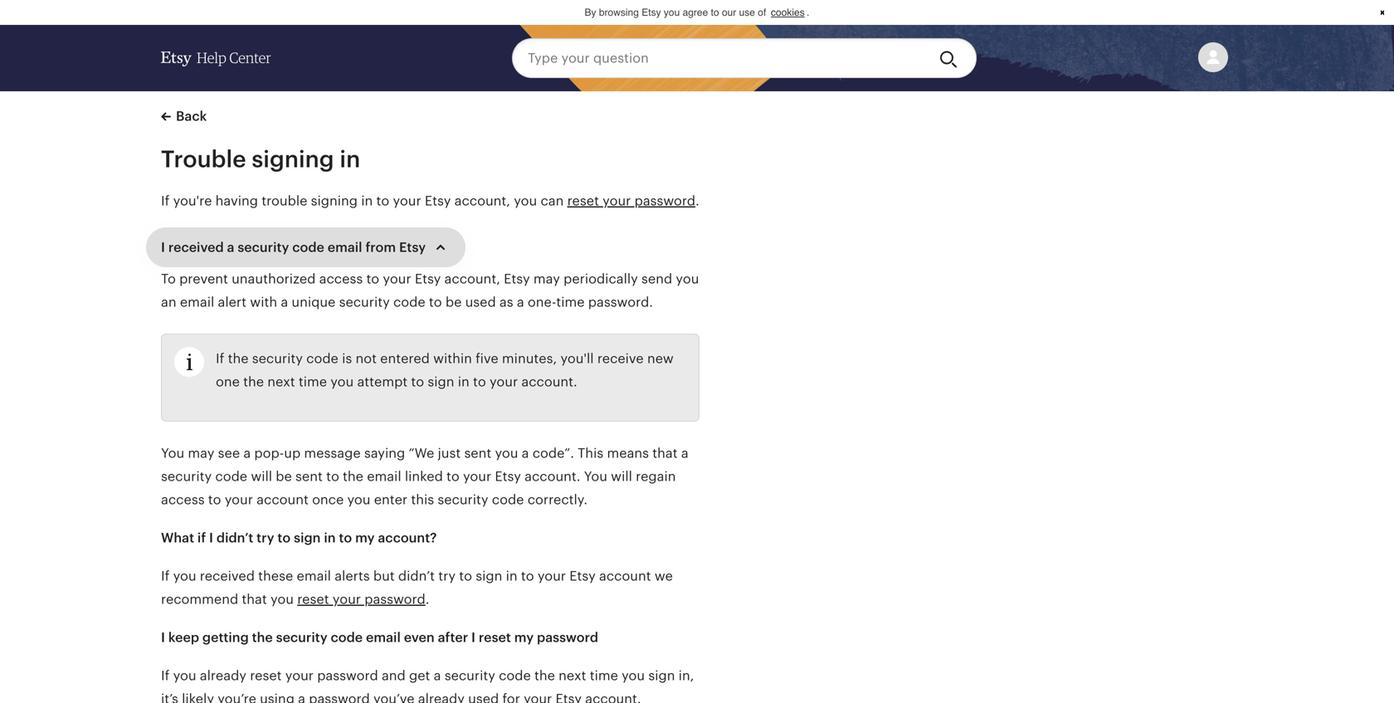 Task type: vqa. For each thing, say whether or not it's contained in the screenshot.
security within 'If the security code is not entered within five minutes, you'll receive new one the next time you attempt to sign in to your account.'
yes



Task type: describe. For each thing, give the bounding box(es) containing it.
reset right the after
[[479, 630, 511, 645]]

time inside to prevent unauthorized access to your etsy account, etsy may periodically send you an email alert with a unique security code to be used as a one-time password.
[[557, 295, 585, 310]]

reset right can
[[568, 193, 599, 208]]

after
[[438, 630, 468, 645]]

to down just
[[447, 469, 460, 484]]

linked
[[405, 469, 443, 484]]

even
[[404, 630, 435, 645]]

the inside the if you already reset your password and get a security code the next time you sign in, it's likely you're using a password you've already used for your etsy account.
[[535, 668, 555, 683]]

if you received these email alerts but didn't try to sign in to your etsy account we recommend that you
[[161, 569, 673, 607]]

security inside if the security code is not entered within five minutes, you'll receive new one the next time you attempt to sign in to your account.
[[252, 351, 303, 366]]

password.
[[589, 295, 653, 310]]

help
[[197, 50, 227, 66]]

security up using
[[276, 630, 328, 645]]

i right if at the left of page
[[209, 531, 213, 546]]

you down these
[[271, 592, 294, 607]]

one
[[216, 374, 240, 389]]

saying
[[364, 446, 405, 461]]

a right with
[[281, 295, 288, 310]]

of
[[758, 7, 767, 18]]

periodically
[[564, 272, 638, 286]]

in,
[[679, 668, 695, 683]]

may inside you may see a pop-up message saying "we just sent you a code". this means that a security code will be sent to the email linked to your etsy account. you will regain access to your account once you enter this security code correctly.
[[188, 446, 215, 461]]

try inside "if you received these email alerts but didn't try to sign in to your etsy account we recommend that you"
[[439, 569, 456, 584]]

time inside if the security code is not entered within five minutes, you'll receive new one the next time you attempt to sign in to your account.
[[299, 374, 327, 389]]

received inside "if you received these email alerts but didn't try to sign in to your etsy account we recommend that you"
[[200, 569, 255, 584]]

i keep getting the security code email even after i reset my password
[[161, 630, 599, 645]]

email inside "if you received these email alerts but didn't try to sign in to your etsy account we recommend that you"
[[297, 569, 331, 584]]

you left code".
[[495, 446, 518, 461]]

as
[[500, 295, 514, 310]]

we
[[655, 569, 673, 584]]

0 vertical spatial account,
[[455, 193, 511, 208]]

email inside you may see a pop-up message saying "we just sent you a code". this means that a security code will be sent to the email linked to your etsy account. you will regain access to your account once you enter this security code correctly.
[[367, 469, 402, 484]]

account. inside the if you already reset your password and get a security code the next time you sign in, it's likely you're using a password you've already used for your etsy account.
[[586, 692, 641, 703]]

to up from
[[377, 193, 390, 208]]

with
[[250, 295, 277, 310]]

a right means
[[682, 446, 689, 461]]

your right linked
[[463, 469, 492, 484]]

used inside the if you already reset your password and get a security code the next time you sign in, it's likely you're using a password you've already used for your etsy account.
[[468, 692, 499, 703]]

your inside "if you received these email alerts but didn't try to sign in to your etsy account we recommend that you"
[[538, 569, 566, 584]]

sign inside the if you already reset your password and get a security code the next time you sign in, it's likely you're using a password you've already used for your etsy account.
[[649, 668, 675, 683]]

if for if you're having trouble signing in to your etsy account, you can reset your password .
[[161, 193, 170, 208]]

attempt
[[357, 374, 408, 389]]

unauthorized
[[232, 272, 316, 286]]

that inside you may see a pop-up message saying "we just sent you a code". this means that a security code will be sent to the email linked to your etsy account. you will regain access to your account once you enter this security code correctly.
[[653, 446, 678, 461]]

reset inside the if you already reset your password and get a security code the next time you sign in, it's likely you're using a password you've already used for your etsy account.
[[250, 668, 282, 683]]

to
[[161, 272, 176, 286]]

one-
[[528, 295, 557, 310]]

is
[[342, 351, 352, 366]]

recommend
[[161, 592, 238, 607]]

security inside to prevent unauthorized access to your etsy account, etsy may periodically send you an email alert with a unique security code to be used as a one-time password.
[[339, 295, 390, 310]]

account. inside if the security code is not entered within five minutes, you'll receive new one the next time you attempt to sign in to your account.
[[522, 374, 578, 389]]

what
[[161, 531, 194, 546]]

2 will from the left
[[611, 469, 633, 484]]

next inside if the security code is not entered within five minutes, you'll receive new one the next time you attempt to sign in to your account.
[[268, 374, 295, 389]]

i left keep
[[161, 630, 165, 645]]

code inside the if you already reset your password and get a security code the next time you sign in, it's likely you're using a password you've already used for your etsy account.
[[499, 668, 531, 683]]

code inside dropdown button
[[292, 240, 325, 255]]

i received a security code email from etsy
[[161, 240, 426, 255]]

what if i didn't try to sign in to my account?
[[161, 531, 437, 546]]

may inside to prevent unauthorized access to your etsy account, etsy may periodically send you an email alert with a unique security code to be used as a one-time password.
[[534, 272, 560, 286]]

these
[[258, 569, 293, 584]]

minutes,
[[502, 351, 557, 366]]

a right see in the left bottom of the page
[[244, 446, 251, 461]]

0 vertical spatial signing
[[252, 146, 334, 172]]

email left even
[[366, 630, 401, 645]]

received inside dropdown button
[[168, 240, 224, 255]]

you inside cookie consent dialog
[[664, 7, 680, 18]]

your up from
[[393, 193, 422, 208]]

by
[[585, 7, 597, 18]]

getting
[[203, 630, 249, 645]]

a right using
[[298, 692, 306, 703]]

in inside "if you received these email alerts but didn't try to sign in to your etsy account we recommend that you"
[[506, 569, 518, 584]]

get
[[409, 668, 430, 683]]

security inside dropdown button
[[238, 240, 289, 255]]

can
[[541, 193, 564, 208]]

pop-
[[254, 446, 284, 461]]

your down alerts
[[333, 592, 361, 607]]

to down correctly.
[[521, 569, 534, 584]]

access inside to prevent unauthorized access to your etsy account, etsy may periodically send you an email alert with a unique security code to be used as a one-time password.
[[319, 272, 363, 286]]

your up using
[[285, 668, 314, 683]]

1 horizontal spatial you
[[584, 469, 608, 484]]

see
[[218, 446, 240, 461]]

sign inside "if you received these email alerts but didn't try to sign in to your etsy account we recommend that you"
[[476, 569, 503, 584]]

your down see in the left bottom of the page
[[225, 492, 253, 507]]

back
[[176, 109, 207, 124]]

your inside if the security code is not entered within five minutes, you'll receive new one the next time you attempt to sign in to your account.
[[490, 374, 518, 389]]

0 horizontal spatial my
[[355, 531, 375, 546]]

if for if the security code is not entered within five minutes, you'll receive new one the next time you attempt to sign in to your account.
[[216, 351, 224, 366]]

new
[[648, 351, 674, 366]]

etsy inside the if you already reset your password and get a security code the next time you sign in, it's likely you're using a password you've already used for your etsy account.
[[556, 692, 582, 703]]

"we
[[409, 446, 434, 461]]

five
[[476, 351, 499, 366]]

cookies
[[771, 7, 805, 18]]

correctly.
[[528, 492, 588, 507]]

to up the after
[[459, 569, 472, 584]]

regain
[[636, 469, 676, 484]]

keep
[[168, 630, 199, 645]]

use
[[739, 7, 756, 18]]

you left in,
[[622, 668, 645, 683]]

if for if you already reset your password and get a security code the next time you sign in, it's likely you're using a password you've already used for your etsy account.
[[161, 668, 170, 683]]

a inside dropdown button
[[227, 240, 235, 255]]

to down entered
[[411, 374, 424, 389]]

sign inside if the security code is not entered within five minutes, you'll receive new one the next time you attempt to sign in to your account.
[[428, 374, 455, 389]]

code inside to prevent unauthorized access to your etsy account, etsy may periodically send you an email alert with a unique security code to be used as a one-time password.
[[394, 295, 426, 310]]

account, inside to prevent unauthorized access to your etsy account, etsy may periodically send you an email alert with a unique security code to be used as a one-time password.
[[445, 272, 501, 286]]

trouble
[[262, 193, 308, 208]]

to up alerts
[[339, 531, 352, 546]]

to down message
[[326, 469, 339, 484]]

you'll
[[561, 351, 594, 366]]

you may see a pop-up message saying "we just sent you a code". this means that a security code will be sent to the email linked to your etsy account. you will regain access to your account once you enter this security code correctly.
[[161, 446, 689, 507]]

you're
[[173, 193, 212, 208]]

a right as
[[517, 295, 525, 310]]

2 vertical spatial .
[[426, 592, 430, 607]]

account?
[[378, 531, 437, 546]]

cookies link
[[769, 5, 807, 20]]

enter
[[374, 492, 408, 507]]

unique
[[292, 295, 336, 310]]

center
[[229, 50, 271, 66]]



Task type: locate. For each thing, give the bounding box(es) containing it.
1 horizontal spatial .
[[696, 193, 700, 208]]

0 vertical spatial account
[[257, 492, 309, 507]]

1 horizontal spatial reset your password link
[[568, 193, 696, 208]]

0 horizontal spatial .
[[426, 592, 430, 607]]

if
[[198, 531, 206, 546]]

1 horizontal spatial account
[[599, 569, 651, 584]]

1 vertical spatial reset your password link
[[297, 592, 426, 607]]

you've
[[374, 692, 415, 703]]

2 vertical spatial time
[[590, 668, 618, 683]]

be
[[446, 295, 462, 310], [276, 469, 292, 484]]

reset your password link down alerts
[[297, 592, 426, 607]]

if you're having trouble signing in to your etsy account, you can reset your password .
[[161, 193, 700, 208]]

0 vertical spatial already
[[200, 668, 247, 683]]

1 horizontal spatial will
[[611, 469, 633, 484]]

help center link
[[161, 35, 271, 81]]

received up prevent
[[168, 240, 224, 255]]

and
[[382, 668, 406, 683]]

1 vertical spatial you
[[584, 469, 608, 484]]

0 vertical spatial didn't
[[217, 531, 253, 546]]

you
[[161, 446, 184, 461], [584, 469, 608, 484]]

1 horizontal spatial time
[[557, 295, 585, 310]]

be down up
[[276, 469, 292, 484]]

i
[[161, 240, 165, 255], [209, 531, 213, 546], [161, 630, 165, 645], [472, 630, 476, 645]]

to down five on the left of the page
[[473, 374, 486, 389]]

be inside you may see a pop-up message saying "we just sent you a code". this means that a security code will be sent to the email linked to your etsy account. you will regain access to your account once you enter this security code correctly.
[[276, 469, 292, 484]]

0 vertical spatial access
[[319, 272, 363, 286]]

that inside "if you received these email alerts but didn't try to sign in to your etsy account we recommend that you"
[[242, 592, 267, 607]]

Type your question search field
[[512, 38, 927, 78]]

if up one
[[216, 351, 224, 366]]

your inside to prevent unauthorized access to your etsy account, etsy may periodically send you an email alert with a unique security code to be used as a one-time password.
[[383, 272, 411, 286]]

used left for
[[468, 692, 499, 703]]

next inside the if you already reset your password and get a security code the next time you sign in, it's likely you're using a password you've already used for your etsy account.
[[559, 668, 587, 683]]

you down is
[[331, 374, 354, 389]]

security down the after
[[445, 668, 496, 683]]

used inside to prevent unauthorized access to your etsy account, etsy may periodically send you an email alert with a unique security code to be used as a one-time password.
[[465, 295, 496, 310]]

already down get
[[418, 692, 465, 703]]

1 vertical spatial already
[[418, 692, 465, 703]]

that down these
[[242, 592, 267, 607]]

didn't
[[217, 531, 253, 546], [398, 569, 435, 584]]

prevent
[[179, 272, 228, 286]]

0 vertical spatial reset your password link
[[568, 193, 696, 208]]

be left as
[[446, 295, 462, 310]]

1 horizontal spatial sent
[[465, 446, 492, 461]]

if inside if the security code is not entered within five minutes, you'll receive new one the next time you attempt to sign in to your account.
[[216, 351, 224, 366]]

1 vertical spatial account,
[[445, 272, 501, 286]]

0 horizontal spatial sent
[[296, 469, 323, 484]]

your down five on the left of the page
[[490, 374, 518, 389]]

reset up using
[[250, 668, 282, 683]]

the inside you may see a pop-up message saying "we just sent you a code". this means that a security code will be sent to the email linked to your etsy account. you will regain access to your account once you enter this security code correctly.
[[343, 469, 364, 484]]

email down saying
[[367, 469, 402, 484]]

2 vertical spatial account.
[[586, 692, 641, 703]]

1 vertical spatial be
[[276, 469, 292, 484]]

didn't right but
[[398, 569, 435, 584]]

0 vertical spatial may
[[534, 272, 560, 286]]

1 vertical spatial may
[[188, 446, 215, 461]]

1 vertical spatial .
[[696, 193, 700, 208]]

receive
[[598, 351, 644, 366]]

entered
[[380, 351, 430, 366]]

signing up trouble
[[252, 146, 334, 172]]

didn't inside "if you received these email alerts but didn't try to sign in to your etsy account we recommend that you"
[[398, 569, 435, 584]]

code left is
[[307, 351, 339, 366]]

trouble signing in
[[161, 146, 361, 172]]

etsy inside dropdown button
[[399, 240, 426, 255]]

1 vertical spatial account
[[599, 569, 651, 584]]

our
[[722, 7, 737, 18]]

a
[[227, 240, 235, 255], [281, 295, 288, 310], [517, 295, 525, 310], [244, 446, 251, 461], [522, 446, 529, 461], [682, 446, 689, 461], [434, 668, 441, 683], [298, 692, 306, 703]]

etsy inside you may see a pop-up message saying "we just sent you a code". this means that a security code will be sent to the email linked to your etsy account. you will regain access to your account once you enter this security code correctly.
[[495, 469, 521, 484]]

you left see in the left bottom of the page
[[161, 446, 184, 461]]

may left see in the left bottom of the page
[[188, 446, 215, 461]]

reset your password link right can
[[568, 193, 696, 208]]

from
[[366, 240, 396, 255]]

time left in,
[[590, 668, 618, 683]]

code left correctly.
[[492, 492, 524, 507]]

0 vertical spatial try
[[257, 531, 274, 546]]

will
[[251, 469, 272, 484], [611, 469, 633, 484]]

for
[[503, 692, 520, 703]]

security up unauthorized
[[238, 240, 289, 255]]

i right the after
[[472, 630, 476, 645]]

account up what if i didn't try to sign in to my account?
[[257, 492, 309, 507]]

1 horizontal spatial already
[[418, 692, 465, 703]]

0 horizontal spatial will
[[251, 469, 272, 484]]

0 vertical spatial that
[[653, 446, 678, 461]]

account, up as
[[445, 272, 501, 286]]

account inside "if you received these email alerts but didn't try to sign in to your etsy account we recommend that you"
[[599, 569, 651, 584]]

0 vertical spatial account.
[[522, 374, 578, 389]]

security
[[238, 240, 289, 255], [339, 295, 390, 310], [252, 351, 303, 366], [161, 469, 212, 484], [438, 492, 489, 507], [276, 630, 328, 645], [445, 668, 496, 683]]

1 vertical spatial try
[[439, 569, 456, 584]]

used left as
[[465, 295, 496, 310]]

try up these
[[257, 531, 274, 546]]

access
[[319, 272, 363, 286], [161, 492, 205, 507]]

alert
[[218, 295, 247, 310]]

help center
[[197, 50, 271, 66]]

1 vertical spatial account.
[[525, 469, 581, 484]]

your down from
[[383, 272, 411, 286]]

0 vertical spatial be
[[446, 295, 462, 310]]

0 horizontal spatial didn't
[[217, 531, 253, 546]]

once
[[312, 492, 344, 507]]

you left agree on the top of page
[[664, 7, 680, 18]]

sent
[[465, 446, 492, 461], [296, 469, 323, 484]]

0 horizontal spatial try
[[257, 531, 274, 546]]

cookie consent dialog
[[0, 0, 1395, 25]]

a right get
[[434, 668, 441, 683]]

your
[[393, 193, 422, 208], [603, 193, 631, 208], [383, 272, 411, 286], [490, 374, 518, 389], [463, 469, 492, 484], [225, 492, 253, 507], [538, 569, 566, 584], [333, 592, 361, 607], [285, 668, 314, 683], [524, 692, 552, 703]]

0 horizontal spatial be
[[276, 469, 292, 484]]

to prevent unauthorized access to your etsy account, etsy may periodically send you an email alert with a unique security code to be used as a one-time password.
[[161, 272, 699, 310]]

my up for
[[515, 630, 534, 645]]

this
[[578, 446, 604, 461]]

signing
[[252, 146, 334, 172], [311, 193, 358, 208]]

2 horizontal spatial .
[[807, 7, 810, 18]]

if for if you received these email alerts but didn't try to sign in to your etsy account we recommend that you
[[161, 569, 170, 584]]

may
[[534, 272, 560, 286], [188, 446, 215, 461]]

my up alerts
[[355, 531, 375, 546]]

email inside dropdown button
[[328, 240, 362, 255]]

0 vertical spatial received
[[168, 240, 224, 255]]

0 horizontal spatial you
[[161, 446, 184, 461]]

email inside to prevent unauthorized access to your etsy account, etsy may periodically send you an email alert with a unique security code to be used as a one-time password.
[[180, 295, 214, 310]]

code down reset your password .
[[331, 630, 363, 645]]

you up recommend
[[173, 569, 196, 584]]

that up regain
[[653, 446, 678, 461]]

by browsing etsy you agree to our use of cookies .
[[585, 7, 810, 18]]

1 vertical spatial received
[[200, 569, 255, 584]]

security right this
[[438, 492, 489, 507]]

time left attempt
[[299, 374, 327, 389]]

if down "what"
[[161, 569, 170, 584]]

reset your password .
[[297, 592, 430, 607]]

reset your password link for if you're having trouble signing in to your etsy account, you can reset your password .
[[568, 193, 696, 208]]

if left you're
[[161, 193, 170, 208]]

your right can
[[603, 193, 631, 208]]

means
[[607, 446, 649, 461]]

if you already reset your password and get a security code the next time you sign in, it's likely you're using a password you've already used for your etsy account.
[[161, 668, 695, 703]]

code up for
[[499, 668, 531, 683]]

you up likely
[[173, 668, 196, 683]]

if up the it's
[[161, 668, 170, 683]]

next
[[268, 374, 295, 389], [559, 668, 587, 683]]

1 vertical spatial signing
[[311, 193, 358, 208]]

1 horizontal spatial access
[[319, 272, 363, 286]]

you down this
[[584, 469, 608, 484]]

send
[[642, 272, 673, 286]]

be inside to prevent unauthorized access to your etsy account, etsy may periodically send you an email alert with a unique security code to be used as a one-time password.
[[446, 295, 462, 310]]

1 horizontal spatial be
[[446, 295, 462, 310]]

if inside the if you already reset your password and get a security code the next time you sign in, it's likely you're using a password you've already used for your etsy account.
[[161, 668, 170, 683]]

likely
[[182, 692, 214, 703]]

0 vertical spatial used
[[465, 295, 496, 310]]

0 vertical spatial time
[[557, 295, 585, 310]]

0 horizontal spatial access
[[161, 492, 205, 507]]

this
[[411, 492, 434, 507]]

0 vertical spatial .
[[807, 7, 810, 18]]

you right send
[[676, 272, 699, 286]]

code down see in the left bottom of the page
[[215, 469, 248, 484]]

0 vertical spatial sent
[[465, 446, 492, 461]]

to left our
[[711, 7, 720, 18]]

to up within
[[429, 295, 442, 310]]

0 horizontal spatial account
[[257, 492, 309, 507]]

email down prevent
[[180, 295, 214, 310]]

etsy image
[[161, 51, 192, 66]]

1 vertical spatial time
[[299, 374, 327, 389]]

try up the after
[[439, 569, 456, 584]]

within
[[433, 351, 472, 366]]

code".
[[533, 446, 574, 461]]

using
[[260, 692, 295, 703]]

will down pop-
[[251, 469, 272, 484]]

if the security code is not entered within five minutes, you'll receive new one the next time you attempt to sign in to your account.
[[216, 351, 674, 389]]

1 vertical spatial that
[[242, 592, 267, 607]]

time inside the if you already reset your password and get a security code the next time you sign in, it's likely you're using a password you've already used for your etsy account.
[[590, 668, 618, 683]]

0 vertical spatial my
[[355, 531, 375, 546]]

account left we
[[599, 569, 651, 584]]

already up "you're"
[[200, 668, 247, 683]]

sent right just
[[465, 446, 492, 461]]

but
[[374, 569, 395, 584]]

code up entered
[[394, 295, 426, 310]]

reset down what if i didn't try to sign in to my account?
[[297, 592, 329, 607]]

if
[[161, 193, 170, 208], [216, 351, 224, 366], [161, 569, 170, 584], [161, 668, 170, 683]]

up
[[284, 446, 301, 461]]

you
[[664, 7, 680, 18], [514, 193, 537, 208], [676, 272, 699, 286], [331, 374, 354, 389], [495, 446, 518, 461], [347, 492, 371, 507], [173, 569, 196, 584], [271, 592, 294, 607], [173, 668, 196, 683], [622, 668, 645, 683]]

1 vertical spatial my
[[515, 630, 534, 645]]

1 vertical spatial next
[[559, 668, 587, 683]]

not
[[356, 351, 377, 366]]

will down means
[[611, 469, 633, 484]]

in inside if the security code is not entered within five minutes, you'll receive new one the next time you attempt to sign in to your account.
[[458, 374, 470, 389]]

0 horizontal spatial may
[[188, 446, 215, 461]]

account, left can
[[455, 193, 511, 208]]

you inside if the security code is not entered within five minutes, you'll receive new one the next time you attempt to sign in to your account.
[[331, 374, 354, 389]]

1 horizontal spatial try
[[439, 569, 456, 584]]

trouble
[[161, 146, 246, 172]]

your down correctly.
[[538, 569, 566, 584]]

security right 'unique'
[[339, 295, 390, 310]]

time down periodically
[[557, 295, 585, 310]]

access inside you may see a pop-up message saying "we just sent you a code". this means that a security code will be sent to the email linked to your etsy account. you will regain access to your account once you enter this security code correctly.
[[161, 492, 205, 507]]

1 horizontal spatial that
[[653, 446, 678, 461]]

received up recommend
[[200, 569, 255, 584]]

browsing
[[599, 7, 639, 18]]

i up to
[[161, 240, 165, 255]]

0 vertical spatial next
[[268, 374, 295, 389]]

used
[[465, 295, 496, 310], [468, 692, 499, 703]]

to up these
[[278, 531, 291, 546]]

reset your password link for reset your password .
[[297, 592, 426, 607]]

back link
[[161, 106, 207, 126]]

message
[[304, 446, 361, 461]]

to inside cookie consent dialog
[[711, 7, 720, 18]]

didn't right if at the left of page
[[217, 531, 253, 546]]

0 horizontal spatial next
[[268, 374, 295, 389]]

access up 'unique'
[[319, 272, 363, 286]]

having
[[216, 193, 258, 208]]

. inside cookie consent dialog
[[807, 7, 810, 18]]

0 horizontal spatial that
[[242, 592, 267, 607]]

1 vertical spatial didn't
[[398, 569, 435, 584]]

to
[[711, 7, 720, 18], [377, 193, 390, 208], [367, 272, 380, 286], [429, 295, 442, 310], [411, 374, 424, 389], [473, 374, 486, 389], [326, 469, 339, 484], [447, 469, 460, 484], [208, 492, 221, 507], [278, 531, 291, 546], [339, 531, 352, 546], [459, 569, 472, 584], [521, 569, 534, 584]]

code up unauthorized
[[292, 240, 325, 255]]

agree
[[683, 7, 708, 18]]

to down from
[[367, 272, 380, 286]]

access up "what"
[[161, 492, 205, 507]]

1 horizontal spatial didn't
[[398, 569, 435, 584]]

alerts
[[335, 569, 370, 584]]

0 horizontal spatial reset your password link
[[297, 592, 426, 607]]

in
[[340, 146, 361, 172], [361, 193, 373, 208], [458, 374, 470, 389], [324, 531, 336, 546], [506, 569, 518, 584]]

1 vertical spatial sent
[[296, 469, 323, 484]]

etsy inside "if you received these email alerts but didn't try to sign in to your etsy account we recommend that you"
[[570, 569, 596, 584]]

sign
[[428, 374, 455, 389], [294, 531, 321, 546], [476, 569, 503, 584], [649, 668, 675, 683]]

just
[[438, 446, 461, 461]]

if inside "if you received these email alerts but didn't try to sign in to your etsy account we recommend that you"
[[161, 569, 170, 584]]

sent down up
[[296, 469, 323, 484]]

1 horizontal spatial next
[[559, 668, 587, 683]]

1 vertical spatial used
[[468, 692, 499, 703]]

0 horizontal spatial time
[[299, 374, 327, 389]]

code inside if the security code is not entered within five minutes, you'll receive new one the next time you attempt to sign in to your account.
[[307, 351, 339, 366]]

a left code".
[[522, 446, 529, 461]]

email left from
[[328, 240, 362, 255]]

you're
[[218, 692, 256, 703]]

i inside dropdown button
[[161, 240, 165, 255]]

you left can
[[514, 193, 537, 208]]

to down see in the left bottom of the page
[[208, 492, 221, 507]]

i received a security code email from etsy button
[[146, 228, 466, 267]]

.
[[807, 7, 810, 18], [696, 193, 700, 208], [426, 592, 430, 607]]

0 vertical spatial you
[[161, 446, 184, 461]]

0 horizontal spatial already
[[200, 668, 247, 683]]

your right for
[[524, 692, 552, 703]]

2 horizontal spatial time
[[590, 668, 618, 683]]

1 vertical spatial access
[[161, 492, 205, 507]]

an
[[161, 295, 177, 310]]

None search field
[[512, 38, 977, 78]]

a up prevent
[[227, 240, 235, 255]]

account inside you may see a pop-up message saying "we just sent you a code". this means that a security code will be sent to the email linked to your etsy account. you will regain access to your account once you enter this security code correctly.
[[257, 492, 309, 507]]

etsy inside cookie consent dialog
[[642, 7, 661, 18]]

1 will from the left
[[251, 469, 272, 484]]

security inside the if you already reset your password and get a security code the next time you sign in, it's likely you're using a password you've already used for your etsy account.
[[445, 668, 496, 683]]

it's
[[161, 692, 178, 703]]

security down with
[[252, 351, 303, 366]]

security up "what"
[[161, 469, 212, 484]]

account. inside you may see a pop-up message saying "we just sent you a code". this means that a security code will be sent to the email linked to your etsy account. you will regain access to your account once you enter this security code correctly.
[[525, 469, 581, 484]]

you right once
[[347, 492, 371, 507]]

the
[[228, 351, 249, 366], [243, 374, 264, 389], [343, 469, 364, 484], [252, 630, 273, 645], [535, 668, 555, 683]]

you inside to prevent unauthorized access to your etsy account, etsy may periodically send you an email alert with a unique security code to be used as a one-time password.
[[676, 272, 699, 286]]

1 horizontal spatial may
[[534, 272, 560, 286]]

1 horizontal spatial my
[[515, 630, 534, 645]]

account.
[[522, 374, 578, 389], [525, 469, 581, 484], [586, 692, 641, 703]]



